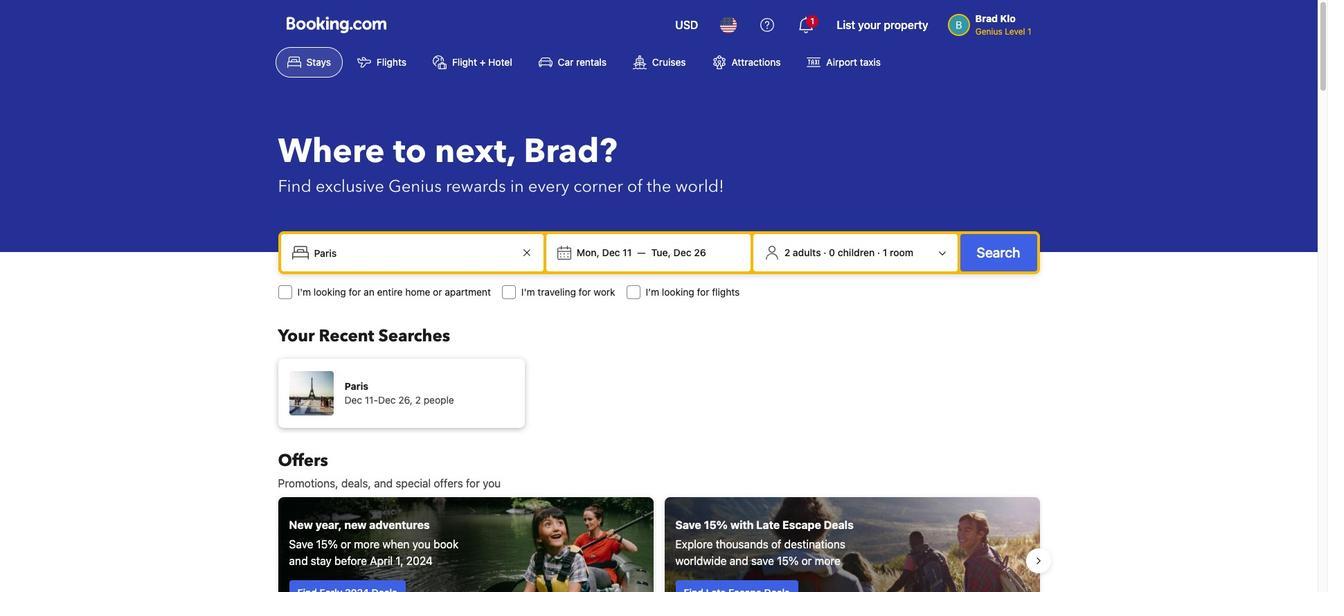 Task type: locate. For each thing, give the bounding box(es) containing it.
more inside new year, new adventures save 15% or more when you book and stay before april 1, 2024
[[354, 538, 380, 551]]

2 vertical spatial or
[[802, 555, 812, 567]]

looking left an
[[314, 286, 346, 298]]

0 horizontal spatial i'm
[[298, 286, 311, 298]]

0 horizontal spatial or
[[341, 538, 351, 551]]

region containing new year, new adventures
[[267, 492, 1051, 592]]

your
[[859, 19, 882, 31]]

car rentals
[[558, 56, 607, 68]]

region
[[267, 492, 1051, 592]]

0 vertical spatial 2
[[785, 247, 791, 258]]

1 i'm from the left
[[298, 286, 311, 298]]

1 left list
[[811, 16, 815, 26]]

genius
[[976, 26, 1003, 37], [389, 175, 442, 198]]

to
[[393, 129, 427, 175]]

and right the deals, on the left bottom
[[374, 477, 393, 490]]

work
[[594, 286, 616, 298]]

you inside new year, new adventures save 15% or more when you book and stay before april 1, 2024
[[413, 538, 431, 551]]

and inside save 15% with late escape deals explore thousands of destinations worldwide and save 15% or more
[[730, 555, 749, 567]]

more down destinations
[[815, 555, 841, 567]]

for left 'flights'
[[697, 286, 710, 298]]

1 horizontal spatial looking
[[662, 286, 695, 298]]

0
[[829, 247, 836, 258]]

offers
[[434, 477, 463, 490]]

1 inside 2 adults · 0 children · 1 room dropdown button
[[883, 247, 888, 258]]

offers promotions, deals, and special offers for you
[[278, 450, 501, 490]]

1 vertical spatial 15%
[[316, 538, 338, 551]]

15% right save at the bottom right of the page
[[778, 555, 799, 567]]

your account menu brad klo genius level 1 element
[[948, 6, 1038, 38]]

+
[[480, 56, 486, 68]]

save
[[676, 519, 702, 531], [289, 538, 313, 551]]

attractions
[[732, 56, 781, 68]]

flights link
[[346, 47, 418, 78]]

1 horizontal spatial 15%
[[704, 519, 728, 531]]

new
[[289, 519, 313, 531]]

1 left room
[[883, 247, 888, 258]]

0 vertical spatial of
[[628, 175, 643, 198]]

1 vertical spatial save
[[289, 538, 313, 551]]

for inside offers promotions, deals, and special offers for you
[[466, 477, 480, 490]]

save
[[752, 555, 775, 567]]

1 horizontal spatial of
[[772, 538, 782, 551]]

tue,
[[652, 247, 671, 258]]

15% left with
[[704, 519, 728, 531]]

i'm looking for an entire home or apartment
[[298, 286, 491, 298]]

2 looking from the left
[[662, 286, 695, 298]]

of
[[628, 175, 643, 198], [772, 538, 782, 551]]

1 looking from the left
[[314, 286, 346, 298]]

looking right i'm
[[662, 286, 695, 298]]

for left an
[[349, 286, 361, 298]]

or down destinations
[[802, 555, 812, 567]]

and down thousands
[[730, 555, 749, 567]]

or right 'home'
[[433, 286, 442, 298]]

1 horizontal spatial 1
[[883, 247, 888, 258]]

and inside new year, new adventures save 15% or more when you book and stay before april 1, 2024
[[289, 555, 308, 567]]

1 vertical spatial genius
[[389, 175, 442, 198]]

and left stay
[[289, 555, 308, 567]]

stays link
[[275, 47, 343, 78]]

0 horizontal spatial save
[[289, 538, 313, 551]]

for right offers at the left bottom of page
[[466, 477, 480, 490]]

0 horizontal spatial 1
[[811, 16, 815, 26]]

for for work
[[579, 286, 591, 298]]

2
[[785, 247, 791, 258], [415, 394, 421, 406]]

exclusive
[[316, 175, 384, 198]]

0 horizontal spatial 15%
[[316, 538, 338, 551]]

more up april
[[354, 538, 380, 551]]

0 horizontal spatial of
[[628, 175, 643, 198]]

for left 'work'
[[579, 286, 591, 298]]

genius down to
[[389, 175, 442, 198]]

2 horizontal spatial and
[[730, 555, 749, 567]]

1 vertical spatial of
[[772, 538, 782, 551]]

1 vertical spatial or
[[341, 538, 351, 551]]

usd
[[676, 19, 699, 31]]

0 horizontal spatial genius
[[389, 175, 442, 198]]

1 vertical spatial 2
[[415, 394, 421, 406]]

1 horizontal spatial ·
[[878, 247, 881, 258]]

recent
[[319, 325, 375, 348]]

1 · from the left
[[824, 247, 827, 258]]

0 horizontal spatial more
[[354, 538, 380, 551]]

list your property
[[837, 19, 929, 31]]

0 horizontal spatial and
[[289, 555, 308, 567]]

and for explore
[[730, 555, 749, 567]]

0 vertical spatial you
[[483, 477, 501, 490]]

corner
[[574, 175, 623, 198]]

i'm for i'm traveling for work
[[522, 286, 535, 298]]

or inside new year, new adventures save 15% or more when you book and stay before april 1, 2024
[[341, 538, 351, 551]]

save inside save 15% with late escape deals explore thousands of destinations worldwide and save 15% or more
[[676, 519, 702, 531]]

1,
[[396, 555, 404, 567]]

offers
[[278, 450, 328, 473]]

more
[[354, 538, 380, 551], [815, 555, 841, 567]]

· left 0
[[824, 247, 827, 258]]

where to next, brad? find exclusive genius rewards in every corner of the world!
[[278, 129, 725, 198]]

or
[[433, 286, 442, 298], [341, 538, 351, 551], [802, 555, 812, 567]]

save up explore
[[676, 519, 702, 531]]

1 horizontal spatial more
[[815, 555, 841, 567]]

late
[[757, 519, 780, 531]]

2 · from the left
[[878, 247, 881, 258]]

i'm left traveling
[[522, 286, 535, 298]]

1 vertical spatial you
[[413, 538, 431, 551]]

2 vertical spatial 15%
[[778, 555, 799, 567]]

dec
[[602, 247, 620, 258], [674, 247, 692, 258], [345, 394, 362, 406], [378, 394, 396, 406]]

15% inside new year, new adventures save 15% or more when you book and stay before april 1, 2024
[[316, 538, 338, 551]]

airport
[[827, 56, 858, 68]]

of inside where to next, brad? find exclusive genius rewards in every corner of the world!
[[628, 175, 643, 198]]

0 horizontal spatial ·
[[824, 247, 827, 258]]

of left the
[[628, 175, 643, 198]]

for
[[349, 286, 361, 298], [579, 286, 591, 298], [697, 286, 710, 298], [466, 477, 480, 490]]

0 horizontal spatial you
[[413, 538, 431, 551]]

2 right 26,
[[415, 394, 421, 406]]

2 i'm from the left
[[522, 286, 535, 298]]

1 horizontal spatial and
[[374, 477, 393, 490]]

you right offers at the left bottom of page
[[483, 477, 501, 490]]

paris dec 11-dec 26, 2 people
[[345, 380, 454, 406]]

you up 2024
[[413, 538, 431, 551]]

paris
[[345, 380, 369, 392]]

save down 'new'
[[289, 538, 313, 551]]

car rentals link
[[527, 47, 619, 78]]

2 horizontal spatial or
[[802, 555, 812, 567]]

deals
[[824, 519, 854, 531]]

15%
[[704, 519, 728, 531], [316, 538, 338, 551], [778, 555, 799, 567]]

deals,
[[341, 477, 371, 490]]

i'm up your at the left bottom of page
[[298, 286, 311, 298]]

2 left adults
[[785, 247, 791, 258]]

flight + hotel
[[452, 56, 512, 68]]

april
[[370, 555, 393, 567]]

1 horizontal spatial save
[[676, 519, 702, 531]]

i'm
[[298, 286, 311, 298], [522, 286, 535, 298]]

—
[[638, 247, 646, 258]]

1 horizontal spatial i'm
[[522, 286, 535, 298]]

0 vertical spatial or
[[433, 286, 442, 298]]

1 horizontal spatial or
[[433, 286, 442, 298]]

booking.com image
[[286, 17, 386, 33]]

2024
[[407, 555, 433, 567]]

of down late
[[772, 538, 782, 551]]

children
[[838, 247, 875, 258]]

2 horizontal spatial 1
[[1028, 26, 1032, 37]]

cruises link
[[621, 47, 698, 78]]

1 horizontal spatial 2
[[785, 247, 791, 258]]

0 vertical spatial more
[[354, 538, 380, 551]]

or up before
[[341, 538, 351, 551]]

0 vertical spatial save
[[676, 519, 702, 531]]

0 horizontal spatial 2
[[415, 394, 421, 406]]

15% up stay
[[316, 538, 338, 551]]

1 right level
[[1028, 26, 1032, 37]]

flights
[[377, 56, 407, 68]]

dec left 11
[[602, 247, 620, 258]]

1 horizontal spatial you
[[483, 477, 501, 490]]

destinations
[[785, 538, 846, 551]]

1 horizontal spatial genius
[[976, 26, 1003, 37]]

property
[[884, 19, 929, 31]]

0 horizontal spatial looking
[[314, 286, 346, 298]]

0 vertical spatial genius
[[976, 26, 1003, 37]]

search
[[977, 245, 1021, 261]]

· right children
[[878, 247, 881, 258]]

1 vertical spatial more
[[815, 555, 841, 567]]

traveling
[[538, 286, 576, 298]]

and for or
[[289, 555, 308, 567]]

genius inside where to next, brad? find exclusive genius rewards in every corner of the world!
[[389, 175, 442, 198]]

0 vertical spatial 15%
[[704, 519, 728, 531]]

genius inside brad klo genius level 1
[[976, 26, 1003, 37]]

new
[[345, 519, 367, 531]]

looking for i'm
[[662, 286, 695, 298]]

looking
[[314, 286, 346, 298], [662, 286, 695, 298]]

your
[[278, 325, 315, 348]]

year,
[[316, 519, 342, 531]]

genius down brad
[[976, 26, 1003, 37]]

entire
[[377, 286, 403, 298]]

the
[[647, 175, 672, 198]]

looking for i'm
[[314, 286, 346, 298]]

an
[[364, 286, 375, 298]]



Task type: describe. For each thing, give the bounding box(es) containing it.
save inside new year, new adventures save 15% or more when you book and stay before april 1, 2024
[[289, 538, 313, 551]]

attractions link
[[701, 47, 793, 78]]

with
[[731, 519, 754, 531]]

2 inside paris dec 11-dec 26, 2 people
[[415, 394, 421, 406]]

taxis
[[860, 56, 881, 68]]

dec left the 26
[[674, 247, 692, 258]]

for for flights
[[697, 286, 710, 298]]

escape
[[783, 519, 822, 531]]

airport taxis
[[827, 56, 881, 68]]

i'm traveling for work
[[522, 286, 616, 298]]

adventures
[[369, 519, 430, 531]]

apartment
[[445, 286, 491, 298]]

brad klo genius level 1
[[976, 12, 1032, 37]]

find
[[278, 175, 312, 198]]

next,
[[435, 129, 516, 175]]

or for more
[[341, 538, 351, 551]]

search button
[[961, 234, 1038, 272]]

or inside save 15% with late escape deals explore thousands of destinations worldwide and save 15% or more
[[802, 555, 812, 567]]

2 horizontal spatial 15%
[[778, 555, 799, 567]]

11-
[[365, 394, 378, 406]]

adults
[[793, 247, 821, 258]]

rewards
[[446, 175, 506, 198]]

i'm for i'm looking for an entire home or apartment
[[298, 286, 311, 298]]

before
[[335, 555, 367, 567]]

dec left 26,
[[378, 394, 396, 406]]

flight + hotel link
[[421, 47, 524, 78]]

list
[[837, 19, 856, 31]]

you inside offers promotions, deals, and special offers for you
[[483, 477, 501, 490]]

mon, dec 11 button
[[572, 240, 638, 265]]

klo
[[1001, 12, 1016, 24]]

usd button
[[667, 8, 707, 42]]

or for apartment
[[433, 286, 442, 298]]

and inside offers promotions, deals, and special offers for you
[[374, 477, 393, 490]]

more inside save 15% with late escape deals explore thousands of destinations worldwide and save 15% or more
[[815, 555, 841, 567]]

in
[[510, 175, 524, 198]]

1 inside brad klo genius level 1
[[1028, 26, 1032, 37]]

explore
[[676, 538, 713, 551]]

mon, dec 11 — tue, dec 26
[[577, 247, 707, 258]]

for for an
[[349, 286, 361, 298]]

special
[[396, 477, 431, 490]]

world!
[[676, 175, 725, 198]]

airport taxis link
[[796, 47, 893, 78]]

tue, dec 26 button
[[646, 240, 712, 265]]

rentals
[[576, 56, 607, 68]]

thousands
[[716, 538, 769, 551]]

people
[[424, 394, 454, 406]]

i'm looking for flights
[[646, 286, 740, 298]]

dec down paris
[[345, 394, 362, 406]]

26,
[[399, 394, 413, 406]]

11
[[623, 247, 632, 258]]

home
[[406, 286, 431, 298]]

i'm
[[646, 286, 660, 298]]

searches
[[379, 325, 450, 348]]

where
[[278, 129, 385, 175]]

2 adults · 0 children · 1 room
[[785, 247, 914, 258]]

stay
[[311, 555, 332, 567]]

when
[[383, 538, 410, 551]]

mon,
[[577, 247, 600, 258]]

flight
[[452, 56, 477, 68]]

group of friends hiking in the mountains on a sunny day image
[[665, 497, 1040, 592]]

your recent searches
[[278, 325, 450, 348]]

worldwide
[[676, 555, 727, 567]]

car
[[558, 56, 574, 68]]

26
[[694, 247, 707, 258]]

brad
[[976, 12, 998, 24]]

hotel
[[489, 56, 512, 68]]

of inside save 15% with late escape deals explore thousands of destinations worldwide and save 15% or more
[[772, 538, 782, 551]]

brad?
[[524, 129, 618, 175]]

flights
[[712, 286, 740, 298]]

1 inside 1 dropdown button
[[811, 16, 815, 26]]

Where are you going? field
[[309, 240, 519, 265]]

promotions,
[[278, 477, 339, 490]]

1 button
[[790, 8, 823, 42]]

every
[[528, 175, 570, 198]]

a young girl and woman kayak on a river image
[[278, 497, 654, 592]]

stays
[[307, 56, 331, 68]]

level
[[1005, 26, 1026, 37]]

book
[[434, 538, 459, 551]]

2 inside 2 adults · 0 children · 1 room dropdown button
[[785, 247, 791, 258]]

list your property link
[[829, 8, 937, 42]]

cruises
[[653, 56, 686, 68]]



Task type: vqa. For each thing, say whether or not it's contained in the screenshot.
Adults at the top right of page
yes



